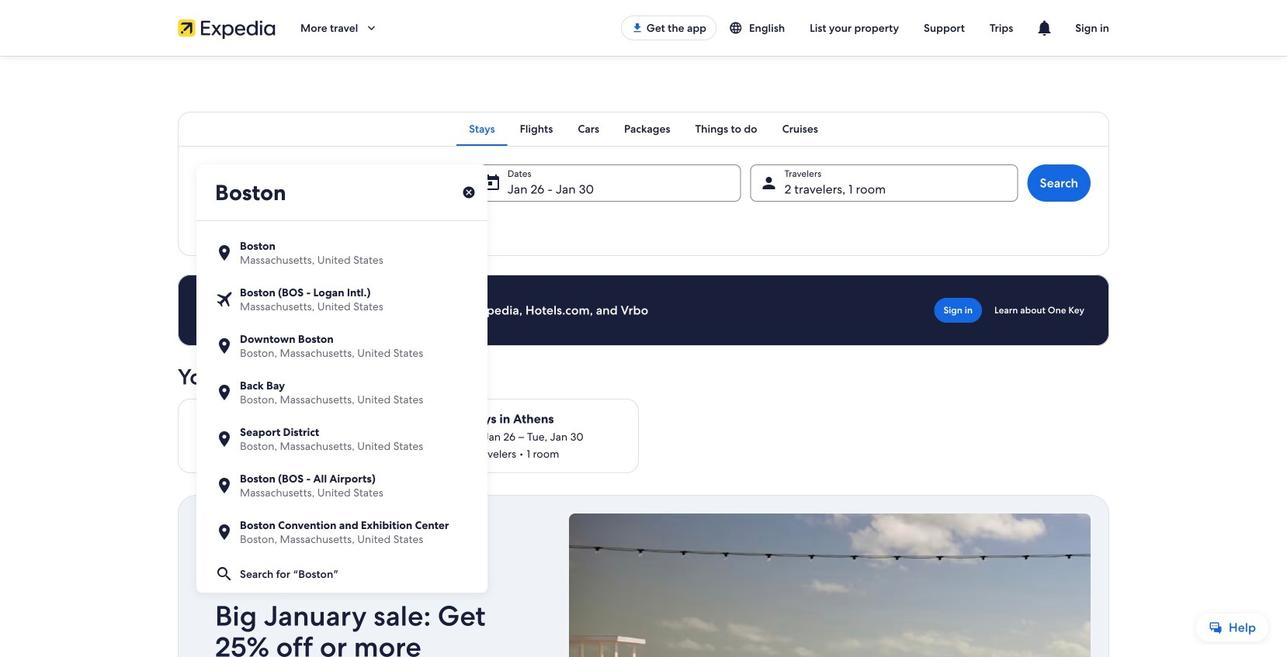 Task type: describe. For each thing, give the bounding box(es) containing it.
more travel image
[[365, 21, 378, 35]]

clear going to image
[[462, 186, 476, 200]]

download the app button image
[[631, 22, 644, 34]]



Task type: vqa. For each thing, say whether or not it's contained in the screenshot.
Download the app button image
yes



Task type: locate. For each thing, give the bounding box(es) containing it.
communication center icon image
[[1036, 19, 1054, 37]]

stays image
[[197, 427, 215, 446]]

Going to text field
[[197, 165, 488, 221]]

tab list
[[178, 112, 1110, 146]]

small image
[[729, 21, 750, 35]]

expedia logo image
[[178, 17, 276, 39]]

main content
[[0, 56, 1288, 658]]



